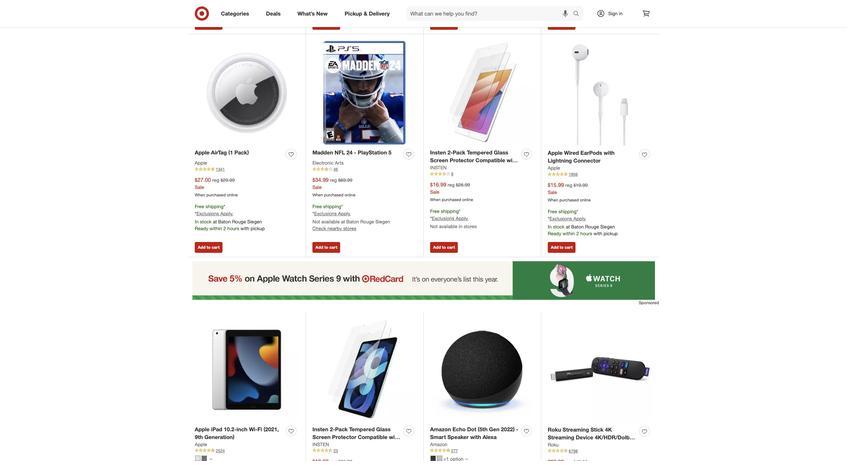 Task type: describe. For each thing, give the bounding box(es) containing it.
9 link
[[430, 171, 534, 177]]

when for $27.00
[[195, 192, 205, 198]]

controls
[[548, 450, 570, 456]]

at for $27.00
[[213, 219, 217, 225]]

46 link
[[312, 166, 417, 172]]

24
[[347, 149, 353, 156]]

exclusions for $27.00
[[196, 211, 219, 216]]

baton for $34.99
[[346, 219, 359, 225]]

2524
[[216, 448, 225, 453]]

all colors image for speaker
[[465, 458, 468, 461]]

2524 link
[[195, 448, 299, 454]]

categories
[[221, 10, 249, 17]]

roku link
[[548, 442, 559, 448]]

apple wired earpods with lightning connector
[[548, 150, 615, 164]]

in inside in stock ready within 2 hours with pickup
[[195, 1, 199, 6]]

categories link
[[215, 6, 258, 21]]

free for $16.99
[[430, 208, 440, 214]]

9
[[451, 171, 453, 177]]

$16.99
[[430, 181, 446, 188]]

sign in
[[608, 10, 623, 16]]

tv
[[627, 442, 633, 449]]

dot
[[467, 426, 476, 433]]

1856
[[569, 172, 578, 177]]

stock for apple wired earpods with lightning connector
[[553, 224, 565, 229]]

purchased for $15.99
[[559, 197, 579, 203]]

5
[[388, 149, 391, 156]]

$27.00 reg $29.99 sale when purchased online
[[195, 177, 238, 198]]

277
[[451, 448, 458, 453]]

pack)
[[234, 149, 249, 156]]

what's
[[297, 10, 315, 17]]

apple inside apple wired earpods with lightning connector
[[548, 150, 563, 156]]

free for $34.99
[[312, 204, 322, 209]]

ready inside in stock ready within 2 hours with pickup
[[195, 7, 208, 13]]

apple airtag (1 pack) link
[[195, 149, 249, 157]]

hours inside in stock ready within 2 hours with pickup
[[227, 7, 239, 13]]

what's new
[[297, 10, 328, 17]]

free shipping * * exclusions apply. not available at baton rouge siegen check nearby stores
[[312, 204, 390, 231]]

all colors element for generation)
[[209, 457, 212, 461]]

charcoal image
[[430, 456, 436, 461]]

remote
[[593, 442, 613, 449]]

online for $34.99
[[345, 192, 355, 198]]

sale for $27.00
[[195, 184, 204, 190]]

1 vertical spatial streaming
[[548, 434, 574, 441]]

shipping for $16.99
[[441, 208, 459, 214]]

insten for 23
[[312, 442, 329, 447]]

when for $34.99
[[312, 192, 323, 198]]

alexa
[[483, 434, 497, 441]]

amazon echo dot (5th gen 2022) - smart speaker with alexa link
[[430, 426, 518, 441]]

roku for roku streaming stick 4k streaming device 4k/hdr/dolby vision with voice remote with tv controls
[[548, 426, 561, 433]]

wi-
[[249, 426, 258, 433]]

amazon echo dot (5th gen 2022) - smart speaker with alexa
[[430, 426, 518, 441]]

reg for $15.99
[[565, 182, 572, 188]]

1856 link
[[548, 171, 652, 177]]

pickup & delivery link
[[339, 6, 398, 21]]

apple link for apple wired earpods with lightning connector
[[548, 165, 560, 171]]

in for apple wired earpods with lightning connector
[[548, 224, 552, 229]]

(1
[[228, 149, 233, 156]]

baton for $15.99
[[571, 224, 584, 229]]

online for $15.99
[[580, 197, 591, 203]]

What can we help you find? suggestions appear below search field
[[406, 6, 575, 21]]

apple wired earpods with lightning connector link
[[548, 149, 636, 165]]

apple link down 9th
[[195, 441, 207, 448]]

nfl
[[335, 149, 345, 156]]

new
[[316, 10, 328, 17]]

glacier white image
[[437, 456, 442, 461]]

playstation
[[358, 149, 387, 156]]

siegen for $15.99
[[600, 224, 615, 229]]

10.2-
[[224, 426, 237, 433]]

sale for $34.99
[[312, 184, 322, 190]]

reg for $16.99
[[448, 182, 455, 188]]

generation)
[[204, 434, 234, 441]]

$16.99 reg $26.99 sale when purchased online
[[430, 181, 473, 202]]

apple left airtag
[[195, 149, 210, 156]]

rouge for $27.00
[[232, 219, 246, 225]]

$15.99
[[548, 182, 564, 188]]

free shipping * * exclusions apply. not available in stores
[[430, 208, 477, 229]]

with inside amazon echo dot (5th gen 2022) - smart speaker with alexa
[[470, 434, 481, 441]]

apple airtag (1 pack)
[[195, 149, 249, 156]]

in inside free shipping * * exclusions apply. not available in stores
[[459, 223, 462, 229]]

pickup for apple wired earpods with lightning connector
[[604, 230, 618, 236]]

apple down 9th
[[195, 442, 207, 447]]

6798 link
[[548, 448, 652, 454]]

sign in link
[[591, 6, 633, 21]]

exclusions for $15.99
[[549, 216, 572, 221]]

- inside 'madden nfl 24 - playstation 5' link
[[354, 149, 356, 156]]

46
[[333, 167, 338, 172]]

shipping for $15.99
[[558, 209, 577, 214]]

stores inside free shipping * * exclusions apply. not available in stores
[[464, 223, 477, 229]]

amazon link
[[430, 441, 447, 448]]

apple ipad 10.2-inch wi-fi (2021, 9th generation) link
[[195, 426, 283, 441]]

lightning
[[548, 157, 572, 164]]

electronic
[[312, 160, 334, 166]]

pickup
[[345, 10, 362, 17]]

$19.99
[[574, 182, 588, 188]]

all colors element for speaker
[[465, 457, 468, 461]]

sign
[[608, 10, 618, 16]]

23
[[333, 448, 338, 453]]

2022)
[[501, 426, 515, 433]]

deals
[[266, 10, 281, 17]]

(5th
[[478, 426, 488, 433]]

roku streaming stick 4k streaming device 4k/hdr/dolby vision with voice remote with tv controls
[[548, 426, 633, 456]]

when for $16.99
[[430, 197, 441, 202]]

voice
[[577, 442, 591, 449]]

stores inside the free shipping * * exclusions apply. not available at baton rouge siegen check nearby stores
[[343, 226, 356, 231]]

ipad
[[211, 426, 222, 433]]

fi
[[258, 426, 262, 433]]

$15.99 reg $19.99 sale when purchased online
[[548, 182, 591, 203]]

$26.99
[[456, 182, 470, 188]]

in stock ready within 2 hours with pickup
[[195, 1, 265, 13]]

$29.99
[[221, 177, 235, 183]]

check
[[312, 226, 326, 231]]

online for $27.00
[[227, 192, 238, 198]]

apply. for $16.99
[[456, 215, 468, 221]]

not for $34.99
[[312, 219, 320, 225]]

vision
[[548, 442, 563, 449]]

apple ipad 10.2-inch wi-fi (2021, 9th generation)
[[195, 426, 279, 441]]

rouge for $15.99
[[585, 224, 599, 229]]

exclusions for $34.99
[[314, 211, 337, 216]]

sale for $15.99
[[548, 189, 557, 195]]

with inside apple wired earpods with lightning connector
[[604, 150, 615, 156]]

amazon for amazon
[[430, 442, 447, 447]]

apple down the lightning
[[548, 165, 560, 171]]

purchased for $27.00
[[206, 192, 226, 198]]

2 inside in stock ready within 2 hours with pickup
[[223, 7, 226, 13]]

$34.99
[[312, 177, 329, 183]]

exclusions apply. link for $16.99
[[432, 215, 468, 221]]

gen
[[489, 426, 500, 433]]

not for $16.99
[[430, 223, 438, 229]]

airtag
[[211, 149, 227, 156]]

exclusions for $16.99
[[432, 215, 454, 221]]



Task type: vqa. For each thing, say whether or not it's contained in the screenshot.
Glow within the $4.89 Holler and Glow You Wanna Peach of Me Refreshing Foot Mask - 0.6 fl oz
no



Task type: locate. For each thing, give the bounding box(es) containing it.
when
[[195, 192, 205, 198], [312, 192, 323, 198], [430, 197, 441, 202], [548, 197, 558, 203]]

amazon
[[430, 426, 451, 433], [430, 442, 447, 447]]

apply. up nearby
[[338, 211, 351, 216]]

baton for $27.00
[[218, 219, 231, 225]]

exclusions apply. link
[[196, 211, 233, 216], [314, 211, 351, 216], [432, 215, 468, 221], [549, 216, 586, 221]]

sponsored
[[639, 300, 659, 305]]

*
[[224, 204, 225, 209], [341, 204, 343, 209], [459, 208, 461, 214], [577, 209, 578, 214], [195, 211, 196, 216], [312, 211, 314, 216], [430, 215, 432, 221], [548, 216, 549, 221]]

baton inside the free shipping * * exclusions apply. not available at baton rouge siegen check nearby stores
[[346, 219, 359, 225]]

apply. for $27.00
[[220, 211, 233, 216]]

exclusions down $16.99 reg $26.99 sale when purchased online
[[432, 215, 454, 221]]

- inside amazon echo dot (5th gen 2022) - smart speaker with alexa
[[516, 426, 518, 433]]

1 vertical spatial -
[[516, 426, 518, 433]]

0 horizontal spatial at
[[213, 219, 217, 225]]

purchased inside the $27.00 reg $29.99 sale when purchased online
[[206, 192, 226, 198]]

exclusions down $15.99 reg $19.99 sale when purchased online
[[549, 216, 572, 221]]

1 vertical spatial in
[[459, 223, 462, 229]]

free shipping * * exclusions apply. in stock at  baton rouge siegen ready within 2 hours with pickup for $27.00
[[195, 204, 265, 231]]

connector
[[573, 157, 601, 164]]

all colors image
[[209, 458, 212, 461], [465, 458, 468, 461]]

1 amazon from the top
[[430, 426, 451, 433]]

sale down $16.99
[[430, 189, 439, 195]]

0 horizontal spatial all colors image
[[209, 458, 212, 461]]

exclusions apply. link down $16.99 reg $26.99 sale when purchased online
[[432, 215, 468, 221]]

nearby
[[327, 226, 342, 231]]

when inside $15.99 reg $19.99 sale when purchased online
[[548, 197, 558, 203]]

2 horizontal spatial rouge
[[585, 224, 599, 229]]

device
[[576, 434, 593, 441]]

shipping down the $27.00 reg $29.99 sale when purchased online
[[205, 204, 224, 209]]

siegen inside the free shipping * * exclusions apply. not available at baton rouge siegen check nearby stores
[[375, 219, 390, 225]]

4k
[[605, 426, 612, 433]]

check nearby stores button
[[312, 225, 356, 232]]

when down $27.00 at left top
[[195, 192, 205, 198]]

apply. down $16.99 reg $26.99 sale when purchased online
[[456, 215, 468, 221]]

amazon up smart
[[430, 426, 451, 433]]

shipping for $27.00
[[205, 204, 224, 209]]

purchased inside $16.99 reg $26.99 sale when purchased online
[[442, 197, 461, 202]]

search button
[[570, 6, 586, 22]]

when inside $34.99 reg $69.99 sale when purchased online
[[312, 192, 323, 198]]

reg down 1341
[[212, 177, 219, 183]]

apple wired earpods with lightning connector image
[[548, 41, 652, 145], [548, 41, 652, 145]]

amazon for amazon echo dot (5th gen 2022) - smart speaker with alexa
[[430, 426, 451, 433]]

sale down $27.00 at left top
[[195, 184, 204, 190]]

free inside free shipping * * exclusions apply. not available in stores
[[430, 208, 440, 214]]

siegen for $34.99
[[375, 219, 390, 225]]

9th
[[195, 434, 203, 441]]

$69.99
[[338, 177, 352, 183]]

roku
[[548, 426, 561, 433], [548, 442, 559, 448]]

in for apple airtag (1 pack)
[[195, 219, 199, 225]]

electronic arts
[[312, 160, 344, 166]]

2 horizontal spatial baton
[[571, 224, 584, 229]]

1 vertical spatial roku
[[548, 442, 559, 448]]

exclusions apply. link down the $27.00 reg $29.99 sale when purchased online
[[196, 211, 233, 216]]

with inside in stock ready within 2 hours with pickup
[[241, 7, 249, 13]]

1 horizontal spatial rouge
[[360, 219, 374, 225]]

1 vertical spatial insten link
[[312, 441, 329, 448]]

0 horizontal spatial rouge
[[232, 219, 246, 225]]

1 all colors image from the left
[[209, 458, 212, 461]]

not
[[312, 219, 320, 225], [430, 223, 438, 229]]

0 horizontal spatial available
[[321, 219, 340, 225]]

all colors element right 'space gray' 'icon'
[[209, 457, 212, 461]]

free for $27.00
[[195, 204, 204, 209]]

amazon inside amazon echo dot (5th gen 2022) - smart speaker with alexa
[[430, 426, 451, 433]]

all colors image down 277 "link"
[[465, 458, 468, 461]]

apple up $27.00 at left top
[[195, 160, 207, 166]]

reg for $27.00
[[212, 177, 219, 183]]

apple link up $27.00 at left top
[[195, 160, 207, 166]]

apple ipad 10.2-inch wi-fi (2021, 9th generation) image
[[195, 318, 299, 422], [195, 318, 299, 422]]

at for $34.99
[[341, 219, 345, 225]]

shipping inside the free shipping * * exclusions apply. not available at baton rouge siegen check nearby stores
[[323, 204, 341, 209]]

$27.00
[[195, 177, 211, 183]]

when down $16.99
[[430, 197, 441, 202]]

purchased inside $34.99 reg $69.99 sale when purchased online
[[324, 192, 343, 198]]

pickup for apple airtag (1 pack)
[[251, 226, 265, 231]]

0 horizontal spatial not
[[312, 219, 320, 225]]

online inside the $27.00 reg $29.99 sale when purchased online
[[227, 192, 238, 198]]

within inside in stock ready within 2 hours with pickup
[[210, 7, 222, 13]]

2 amazon from the top
[[430, 442, 447, 447]]

insten link for 9
[[430, 164, 447, 171]]

sale inside $15.99 reg $19.99 sale when purchased online
[[548, 189, 557, 195]]

apple inside apple ipad 10.2-inch wi-fi (2021, 9th generation)
[[195, 426, 210, 433]]

sale inside $16.99 reg $26.99 sale when purchased online
[[430, 189, 439, 195]]

with
[[241, 7, 249, 13], [604, 150, 615, 156], [241, 226, 249, 231], [594, 230, 602, 236], [470, 434, 481, 441], [565, 442, 576, 449], [614, 442, 625, 449]]

free down $15.99 reg $19.99 sale when purchased online
[[548, 209, 557, 214]]

stock for apple airtag (1 pack)
[[200, 219, 212, 225]]

purchased for $16.99
[[442, 197, 461, 202]]

exclusions apply. link for $34.99
[[314, 211, 351, 216]]

shipping
[[205, 204, 224, 209], [323, 204, 341, 209], [441, 208, 459, 214], [558, 209, 577, 214]]

exclusions apply. link down $15.99 reg $19.99 sale when purchased online
[[549, 216, 586, 221]]

0 horizontal spatial siegen
[[247, 219, 262, 225]]

1 horizontal spatial insten
[[430, 165, 447, 170]]

inch
[[237, 426, 247, 433]]

exclusions apply. link for $15.99
[[549, 216, 586, 221]]

when for $15.99
[[548, 197, 558, 203]]

1 horizontal spatial stores
[[464, 223, 477, 229]]

0 horizontal spatial insten
[[312, 442, 329, 447]]

shipping down $16.99 reg $26.99 sale when purchased online
[[441, 208, 459, 214]]

0 horizontal spatial stores
[[343, 226, 356, 231]]

0 vertical spatial roku
[[548, 426, 561, 433]]

roku up "roku" link
[[548, 426, 561, 433]]

0 vertical spatial in
[[619, 10, 623, 16]]

exclusions down the $27.00 reg $29.99 sale when purchased online
[[196, 211, 219, 216]]

apply. down the $27.00 reg $29.99 sale when purchased online
[[220, 211, 233, 216]]

reg for $34.99
[[330, 177, 337, 183]]

apple link for apple airtag (1 pack)
[[195, 160, 207, 166]]

purchased down $26.99
[[442, 197, 461, 202]]

0 horizontal spatial free shipping * * exclusions apply. in stock at  baton rouge siegen ready within 2 hours with pickup
[[195, 204, 265, 231]]

0 vertical spatial -
[[354, 149, 356, 156]]

amazon echo dot (5th gen 2022) - smart speaker with alexa image
[[430, 318, 534, 422], [430, 318, 534, 422]]

exclusions
[[196, 211, 219, 216], [314, 211, 337, 216], [432, 215, 454, 221], [549, 216, 572, 221]]

free shipping * * exclusions apply. in stock at  baton rouge siegen ready within 2 hours with pickup down the $27.00 reg $29.99 sale when purchased online
[[195, 204, 265, 231]]

what's new link
[[292, 6, 336, 21]]

apple
[[195, 149, 210, 156], [548, 150, 563, 156], [195, 160, 207, 166], [548, 165, 560, 171], [195, 426, 210, 433], [195, 442, 207, 447]]

deals link
[[260, 6, 289, 21]]

0 vertical spatial amazon
[[430, 426, 451, 433]]

at
[[213, 219, 217, 225], [341, 219, 345, 225], [566, 224, 570, 229]]

1 horizontal spatial insten link
[[430, 164, 447, 171]]

available for $34.99
[[321, 219, 340, 225]]

apple up 9th
[[195, 426, 210, 433]]

- right 2022)
[[516, 426, 518, 433]]

madden
[[312, 149, 333, 156]]

free for $15.99
[[548, 209, 557, 214]]

277 link
[[430, 448, 534, 454]]

in
[[619, 10, 623, 16], [459, 223, 462, 229]]

stores
[[464, 223, 477, 229], [343, 226, 356, 231]]

reg down 9 at the right top of page
[[448, 182, 455, 188]]

apply. for $34.99
[[338, 211, 351, 216]]

baton
[[218, 219, 231, 225], [346, 219, 359, 225], [571, 224, 584, 229]]

stock
[[200, 1, 212, 6], [200, 219, 212, 225], [553, 224, 565, 229]]

2 all colors element from the left
[[465, 457, 468, 461]]

stock inside in stock ready within 2 hours with pickup
[[200, 1, 212, 6]]

madden nfl 24 - playstation 5
[[312, 149, 391, 156]]

silver image
[[195, 456, 201, 461]]

purchased down $29.99
[[206, 192, 226, 198]]

1 horizontal spatial available
[[439, 223, 457, 229]]

1 horizontal spatial siegen
[[375, 219, 390, 225]]

2 roku from the top
[[548, 442, 559, 448]]

shipping for $34.99
[[323, 204, 341, 209]]

rouge for $34.99
[[360, 219, 374, 225]]

available inside the free shipping * * exclusions apply. not available at baton rouge siegen check nearby stores
[[321, 219, 340, 225]]

online down $29.99
[[227, 192, 238, 198]]

online inside $16.99 reg $26.99 sale when purchased online
[[462, 197, 473, 202]]

stick
[[591, 426, 604, 433]]

sale for $16.99
[[430, 189, 439, 195]]

arts
[[335, 160, 344, 166]]

apple up the lightning
[[548, 150, 563, 156]]

electronic arts link
[[312, 160, 344, 166]]

purchased inside $15.99 reg $19.99 sale when purchased online
[[559, 197, 579, 203]]

pickup & delivery
[[345, 10, 390, 17]]

1 vertical spatial amazon
[[430, 442, 447, 447]]

online down $26.99
[[462, 197, 473, 202]]

siegen for $27.00
[[247, 219, 262, 225]]

roku up controls
[[548, 442, 559, 448]]

speaker
[[447, 434, 469, 441]]

(2021,
[[264, 426, 279, 433]]

0 vertical spatial insten link
[[430, 164, 447, 171]]

delivery
[[369, 10, 390, 17]]

amazon down smart
[[430, 442, 447, 447]]

when down $34.99 at left top
[[312, 192, 323, 198]]

free inside the free shipping * * exclusions apply. not available at baton rouge siegen check nearby stores
[[312, 204, 322, 209]]

all colors image for generation)
[[209, 458, 212, 461]]

insten link
[[430, 164, 447, 171], [312, 441, 329, 448]]

online inside $15.99 reg $19.99 sale when purchased online
[[580, 197, 591, 203]]

0 horizontal spatial baton
[[218, 219, 231, 225]]

free up check in the left of the page
[[312, 204, 322, 209]]

1 horizontal spatial baton
[[346, 219, 359, 225]]

streaming up vision
[[548, 434, 574, 441]]

smart
[[430, 434, 446, 441]]

streaming up the device
[[563, 426, 589, 433]]

sale down $34.99 at left top
[[312, 184, 322, 190]]

reg inside $16.99 reg $26.99 sale when purchased online
[[448, 182, 455, 188]]

1 vertical spatial insten
[[312, 442, 329, 447]]

23 link
[[312, 448, 417, 454]]

within
[[563, 1, 575, 6], [210, 7, 222, 13], [210, 226, 222, 231], [563, 230, 575, 236]]

shipping down $15.99 reg $19.99 sale when purchased online
[[558, 209, 577, 214]]

1 roku from the top
[[548, 426, 561, 433]]

insten for 9
[[430, 165, 447, 170]]

insten 2-pack tempered glass screen protector compatible with ipad 10.2 inch 9 gen (2021) 8 gen (2020), high definition, touch sensitive image
[[430, 41, 534, 145], [430, 41, 534, 145]]

shipping down $34.99 reg $69.99 sale when purchased online
[[323, 204, 341, 209]]

$34.99 reg $69.99 sale when purchased online
[[312, 177, 355, 198]]

1 horizontal spatial all colors image
[[465, 458, 468, 461]]

insten 2-pack tempered glass screen protector compatible with ipad air 10.9 inch, 4, 5, ipad pro 11 inch m2 2022, 2021, 2020, 2018, hd clear image
[[312, 318, 417, 422], [312, 318, 417, 422]]

apple link down the lightning
[[548, 165, 560, 171]]

0 horizontal spatial in
[[459, 223, 462, 229]]

available inside free shipping * * exclusions apply. not available in stores
[[439, 223, 457, 229]]

roku for roku
[[548, 442, 559, 448]]

online for $16.99
[[462, 197, 473, 202]]

2 all colors image from the left
[[465, 458, 468, 461]]

wired
[[564, 150, 579, 156]]

not inside free shipping * * exclusions apply. not available in stores
[[430, 223, 438, 229]]

2 horizontal spatial siegen
[[600, 224, 615, 229]]

echo
[[452, 426, 466, 433]]

exclusions inside the free shipping * * exclusions apply. not available at baton rouge siegen check nearby stores
[[314, 211, 337, 216]]

free shipping * * exclusions apply. in stock at  baton rouge siegen ready within 2 hours with pickup down $15.99 reg $19.99 sale when purchased online
[[548, 209, 618, 236]]

all colors image right 'space gray' 'icon'
[[209, 458, 212, 461]]

1 horizontal spatial at
[[341, 219, 345, 225]]

1 all colors element from the left
[[209, 457, 212, 461]]

sale inside the $27.00 reg $29.99 sale when purchased online
[[195, 184, 204, 190]]

apply. for $15.99
[[573, 216, 586, 221]]

1 horizontal spatial -
[[516, 426, 518, 433]]

apply. inside the free shipping * * exclusions apply. not available at baton rouge siegen check nearby stores
[[338, 211, 351, 216]]

sale down "$15.99"
[[548, 189, 557, 195]]

add to cart
[[198, 22, 220, 27], [315, 22, 337, 27], [433, 22, 455, 27], [551, 22, 573, 27], [198, 245, 220, 250], [315, 245, 337, 250], [433, 245, 455, 250], [551, 245, 573, 250]]

purchased down $19.99 at right top
[[559, 197, 579, 203]]

0 vertical spatial insten
[[430, 165, 447, 170]]

not inside the free shipping * * exclusions apply. not available at baton rouge siegen check nearby stores
[[312, 219, 320, 225]]

available for $16.99
[[439, 223, 457, 229]]

apple link
[[195, 160, 207, 166], [548, 165, 560, 171], [195, 441, 207, 448]]

online
[[227, 192, 238, 198], [345, 192, 355, 198], [462, 197, 473, 202], [580, 197, 591, 203]]

6798
[[569, 449, 578, 454]]

cart
[[212, 22, 220, 27], [329, 22, 337, 27], [447, 22, 455, 27], [565, 22, 573, 27], [212, 245, 220, 250], [329, 245, 337, 250], [447, 245, 455, 250], [565, 245, 573, 250]]

1341
[[216, 167, 225, 172]]

all colors element down 277 "link"
[[465, 457, 468, 461]]

online down $19.99 at right top
[[580, 197, 591, 203]]

reg inside $15.99 reg $19.99 sale when purchased online
[[565, 182, 572, 188]]

roku streaming stick 4k streaming device 4k/hdr/dolby vision with voice remote with tv controls link
[[548, 426, 636, 456]]

1 horizontal spatial not
[[430, 223, 438, 229]]

reg down 46
[[330, 177, 337, 183]]

to
[[207, 22, 211, 27], [324, 22, 328, 27], [442, 22, 446, 27], [560, 22, 564, 27], [207, 245, 211, 250], [324, 245, 328, 250], [442, 245, 446, 250], [560, 245, 564, 250]]

madden nfl 24 - playstation 5 link
[[312, 149, 391, 157]]

free down $16.99 reg $26.99 sale when purchased online
[[430, 208, 440, 214]]

when down "$15.99"
[[548, 197, 558, 203]]

exclusions up check in the left of the page
[[314, 211, 337, 216]]

purchased for $34.99
[[324, 192, 343, 198]]

earpods
[[580, 150, 602, 156]]

in
[[195, 1, 199, 6], [195, 219, 199, 225], [548, 224, 552, 229]]

online down '$69.99'
[[345, 192, 355, 198]]

apply. inside free shipping * * exclusions apply. not available in stores
[[456, 215, 468, 221]]

reg inside $34.99 reg $69.99 sale when purchased online
[[330, 177, 337, 183]]

online inside $34.99 reg $69.99 sale when purchased online
[[345, 192, 355, 198]]

streaming
[[563, 426, 589, 433], [548, 434, 574, 441]]

hours
[[580, 1, 592, 6], [227, 7, 239, 13], [227, 226, 239, 231], [580, 230, 592, 236]]

1 horizontal spatial all colors element
[[465, 457, 468, 461]]

when inside the $27.00 reg $29.99 sale when purchased online
[[195, 192, 205, 198]]

sale
[[195, 184, 204, 190], [312, 184, 322, 190], [430, 189, 439, 195], [548, 189, 557, 195]]

purchased
[[206, 192, 226, 198], [324, 192, 343, 198], [442, 197, 461, 202], [559, 197, 579, 203]]

at for $15.99
[[566, 224, 570, 229]]

exclusions apply. link up nearby
[[314, 211, 351, 216]]

4k/hdr/dolby
[[595, 434, 632, 441]]

exclusions inside free shipping * * exclusions apply. not available in stores
[[432, 215, 454, 221]]

ready within 2 hours
[[548, 1, 592, 6]]

apply. down $15.99 reg $19.99 sale when purchased online
[[573, 216, 586, 221]]

2 horizontal spatial at
[[566, 224, 570, 229]]

insten link for 23
[[312, 441, 329, 448]]

pickup
[[251, 7, 265, 13], [251, 226, 265, 231], [604, 230, 618, 236]]

exclusions apply. link for $27.00
[[196, 211, 233, 216]]

1 horizontal spatial in
[[619, 10, 623, 16]]

pickup inside in stock ready within 2 hours with pickup
[[251, 7, 265, 13]]

when inside $16.99 reg $26.99 sale when purchased online
[[430, 197, 441, 202]]

search
[[570, 11, 586, 17]]

apple airtag (1 pack) image
[[195, 41, 299, 145], [195, 41, 299, 145]]

roku inside roku streaming stick 4k streaming device 4k/hdr/dolby vision with voice remote with tv controls
[[548, 426, 561, 433]]

0 horizontal spatial all colors element
[[209, 457, 212, 461]]

madden nfl 24 - playstation 5 image
[[312, 41, 417, 145], [312, 41, 417, 145]]

free down the $27.00 reg $29.99 sale when purchased online
[[195, 204, 204, 209]]

all colors element
[[209, 457, 212, 461], [465, 457, 468, 461]]

space gray image
[[202, 456, 207, 461]]

free shipping * * exclusions apply. in stock at  baton rouge siegen ready within 2 hours with pickup for $15.99
[[548, 209, 618, 236]]

add
[[198, 22, 206, 27], [315, 22, 323, 27], [433, 22, 441, 27], [551, 22, 559, 27], [198, 245, 206, 250], [315, 245, 323, 250], [433, 245, 441, 250], [551, 245, 559, 250]]

0 horizontal spatial -
[[354, 149, 356, 156]]

reg down 1856
[[565, 182, 572, 188]]

shipping inside free shipping * * exclusions apply. not available in stores
[[441, 208, 459, 214]]

1 horizontal spatial free shipping * * exclusions apply. in stock at  baton rouge siegen ready within 2 hours with pickup
[[548, 209, 618, 236]]

rouge
[[232, 219, 246, 225], [360, 219, 374, 225], [585, 224, 599, 229]]

roku streaming stick 4k streaming device 4k/hdr/dolby vision with voice remote with tv controls image
[[548, 318, 652, 422], [548, 318, 652, 422]]

0 vertical spatial streaming
[[563, 426, 589, 433]]

advertisement region
[[188, 261, 659, 300]]

0 horizontal spatial insten link
[[312, 441, 329, 448]]

at inside the free shipping * * exclusions apply. not available at baton rouge siegen check nearby stores
[[341, 219, 345, 225]]

sale inside $34.99 reg $69.99 sale when purchased online
[[312, 184, 322, 190]]

reg inside the $27.00 reg $29.99 sale when purchased online
[[212, 177, 219, 183]]

- right 24
[[354, 149, 356, 156]]

purchased down '$69.99'
[[324, 192, 343, 198]]

rouge inside the free shipping * * exclusions apply. not available at baton rouge siegen check nearby stores
[[360, 219, 374, 225]]



